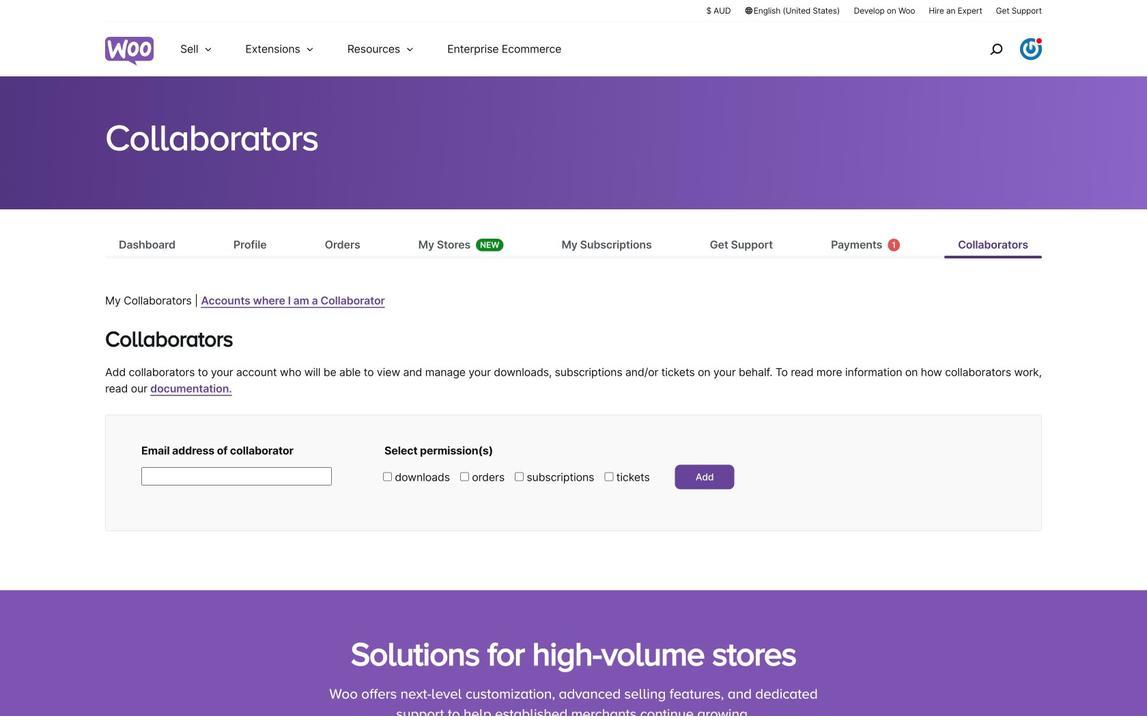 Task type: vqa. For each thing, say whether or not it's contained in the screenshot.
the Open account menu icon
yes



Task type: describe. For each thing, give the bounding box(es) containing it.
search image
[[985, 38, 1007, 60]]

service navigation menu element
[[961, 27, 1042, 71]]



Task type: locate. For each thing, give the bounding box(es) containing it.
None checkbox
[[383, 473, 392, 482], [460, 473, 469, 482], [515, 473, 524, 482], [604, 473, 613, 482], [383, 473, 392, 482], [460, 473, 469, 482], [515, 473, 524, 482], [604, 473, 613, 482]]

open account menu image
[[1020, 38, 1042, 60]]



